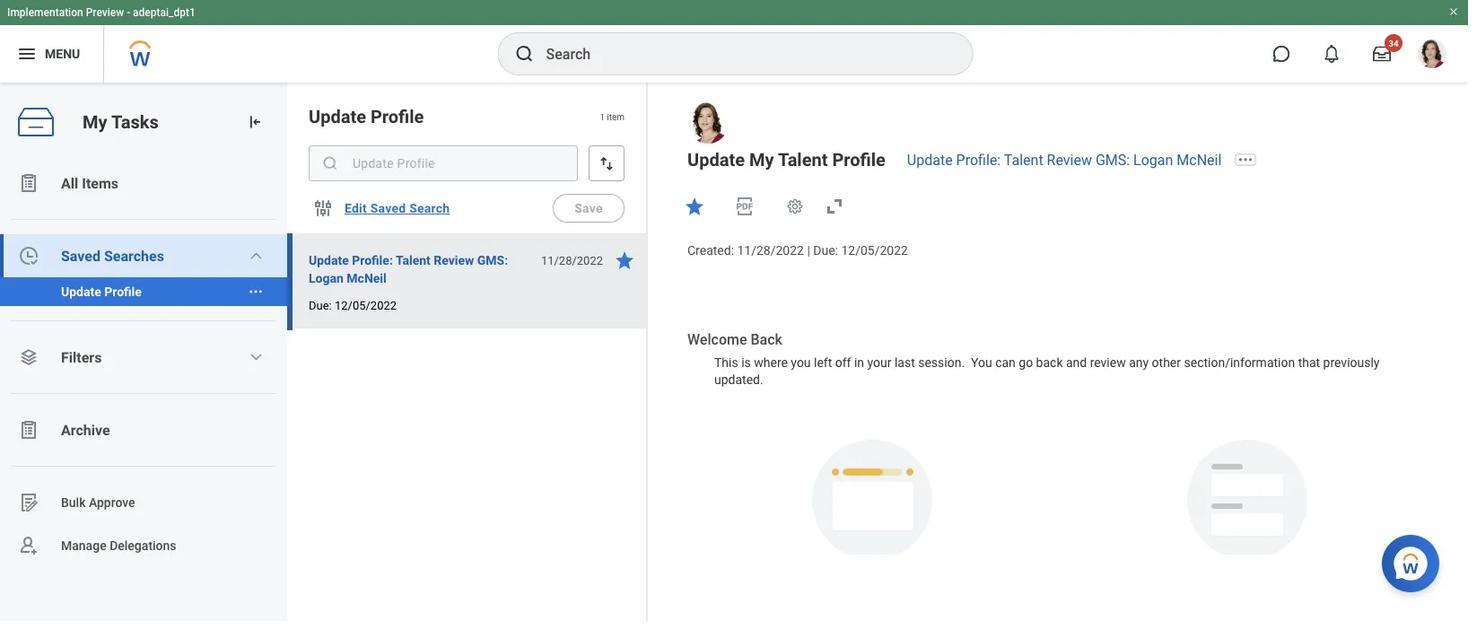 Task type: vqa. For each thing, say whether or not it's contained in the screenshot.
3rd row from the bottom of the page
no



Task type: describe. For each thing, give the bounding box(es) containing it.
save button
[[553, 194, 625, 223]]

save
[[575, 201, 603, 216]]

edit
[[345, 201, 367, 216]]

0 vertical spatial star image
[[684, 196, 706, 217]]

close environment banner image
[[1449, 6, 1460, 17]]

update inside list
[[61, 284, 101, 299]]

implementation
[[7, 6, 83, 19]]

profile logan mcneil image
[[1419, 40, 1447, 72]]

searches
[[104, 247, 164, 264]]

0 vertical spatial profile:
[[957, 151, 1001, 168]]

off
[[836, 355, 852, 370]]

user plus image
[[18, 535, 40, 557]]

bulk
[[61, 495, 86, 510]]

gear image
[[787, 198, 804, 215]]

saved searches button
[[0, 234, 287, 277]]

justify image
[[16, 43, 38, 65]]

profile inside item list "element"
[[371, 106, 424, 127]]

menu banner
[[0, 0, 1469, 83]]

can go
[[996, 355, 1034, 370]]

none text field inside item list "element"
[[309, 145, 578, 181]]

my inside "element"
[[83, 111, 107, 133]]

approve
[[89, 495, 135, 510]]

saved inside saved searches dropdown button
[[61, 247, 101, 264]]

gms: inside update profile: talent review gms: logan mcneil
[[477, 253, 508, 268]]

adeptai_dpt1
[[133, 6, 196, 19]]

|
[[808, 243, 811, 258]]

my tasks element
[[0, 83, 287, 621]]

welcome
[[688, 331, 747, 348]]

0 vertical spatial mcneil
[[1177, 151, 1222, 168]]

2 horizontal spatial talent
[[1005, 151, 1044, 168]]

Search Workday  search field
[[546, 34, 936, 74]]

other
[[1152, 355, 1182, 370]]

1 horizontal spatial 11/28/2022
[[738, 243, 804, 258]]

implementation preview -   adeptai_dpt1
[[7, 6, 196, 19]]

employee's photo (logan mcneil) image
[[688, 102, 729, 144]]

2 horizontal spatial profile
[[833, 149, 886, 170]]

34
[[1389, 38, 1400, 48]]

0 vertical spatial due:
[[814, 243, 839, 258]]

manage
[[61, 538, 107, 553]]

1
[[600, 111, 605, 122]]

review inside button
[[434, 253, 474, 268]]

0 vertical spatial search image
[[514, 43, 536, 65]]

1 item
[[600, 111, 625, 122]]

sort image
[[598, 154, 616, 172]]

you
[[791, 355, 811, 370]]

bulk approve link
[[0, 481, 287, 524]]

related actions image
[[248, 284, 264, 300]]

manage delegations link
[[0, 524, 287, 567]]

left
[[814, 355, 833, 370]]

menu
[[45, 46, 80, 61]]

archive
[[61, 422, 110, 439]]

update profile: talent review gms: logan mcneil link
[[908, 151, 1222, 168]]

manage delegations
[[61, 538, 177, 553]]

is
[[742, 355, 751, 370]]

update profile: talent review gms: logan mcneil button
[[309, 250, 532, 289]]

that previously
[[1299, 355, 1380, 370]]

edit saved search
[[345, 201, 450, 216]]

item list element
[[287, 83, 648, 621]]

all
[[61, 175, 78, 192]]

any
[[1130, 355, 1149, 370]]

search
[[410, 201, 450, 216]]



Task type: locate. For each thing, give the bounding box(es) containing it.
1 vertical spatial review
[[434, 253, 474, 268]]

saved right edit
[[371, 201, 406, 216]]

11/28/2022 inside item list "element"
[[541, 254, 603, 267]]

gms:
[[1096, 151, 1131, 168], [477, 253, 508, 268]]

welcome back this is where you left off in your last session.  you can go back and review any other section/information that previously updated.
[[688, 331, 1384, 387]]

created: 11/28/2022 | due: 12/05/2022
[[688, 243, 909, 258]]

profile:
[[957, 151, 1001, 168], [352, 253, 393, 268]]

1 vertical spatial update profile: talent review gms: logan mcneil
[[309, 253, 508, 286]]

updated.
[[715, 372, 764, 387]]

view printable version (pdf) image
[[734, 196, 756, 217]]

1 horizontal spatial profile:
[[957, 151, 1001, 168]]

0 horizontal spatial gms:
[[477, 253, 508, 268]]

1 horizontal spatial 12/05/2022
[[842, 243, 909, 258]]

11/28/2022 down save
[[541, 254, 603, 267]]

talent inside button
[[396, 253, 431, 268]]

profile inside button
[[104, 284, 142, 299]]

profile
[[371, 106, 424, 127], [833, 149, 886, 170], [104, 284, 142, 299]]

0 horizontal spatial profile:
[[352, 253, 393, 268]]

chevron down image
[[249, 249, 263, 263]]

talent
[[778, 149, 828, 170], [1005, 151, 1044, 168], [396, 253, 431, 268]]

clipboard image for all items
[[18, 172, 40, 194]]

12/05/2022
[[842, 243, 909, 258], [335, 299, 397, 312]]

0 vertical spatial logan
[[1134, 151, 1174, 168]]

-
[[127, 6, 130, 19]]

saved
[[371, 201, 406, 216], [61, 247, 101, 264]]

mcneil inside update profile: talent review gms: logan mcneil
[[347, 271, 387, 286]]

back
[[751, 331, 783, 348]]

star image down save button
[[614, 250, 636, 271]]

notifications large image
[[1323, 45, 1341, 63]]

items
[[82, 175, 119, 192]]

list
[[0, 162, 287, 567]]

0 vertical spatial gms:
[[1096, 151, 1131, 168]]

1 vertical spatial star image
[[614, 250, 636, 271]]

logan inside update profile: talent review gms: logan mcneil
[[309, 271, 344, 286]]

tasks
[[111, 111, 159, 133]]

due:
[[814, 243, 839, 258], [309, 299, 332, 312]]

saved inside edit saved search button
[[371, 201, 406, 216]]

menu button
[[0, 25, 103, 83]]

2 vertical spatial profile
[[104, 284, 142, 299]]

1 vertical spatial saved
[[61, 247, 101, 264]]

update inside update profile: talent review gms: logan mcneil
[[309, 253, 349, 268]]

34 button
[[1363, 34, 1403, 74]]

0 vertical spatial clipboard image
[[18, 172, 40, 194]]

due: 12/05/2022
[[309, 299, 397, 312]]

clipboard image inside archive button
[[18, 419, 40, 441]]

0 horizontal spatial my
[[83, 111, 107, 133]]

0 vertical spatial 12/05/2022
[[842, 243, 909, 258]]

1 horizontal spatial logan
[[1134, 151, 1174, 168]]

my
[[83, 111, 107, 133], [750, 149, 774, 170]]

0 horizontal spatial update profile: talent review gms: logan mcneil
[[309, 253, 508, 286]]

star image
[[684, 196, 706, 217], [614, 250, 636, 271]]

1 horizontal spatial due:
[[814, 243, 839, 258]]

list containing all items
[[0, 162, 287, 567]]

update profile inside item list "element"
[[309, 106, 424, 127]]

configure image
[[312, 198, 334, 219]]

1 horizontal spatial profile
[[371, 106, 424, 127]]

update profile inside update profile button
[[61, 284, 142, 299]]

1 horizontal spatial gms:
[[1096, 151, 1131, 168]]

0 horizontal spatial review
[[434, 253, 474, 268]]

0 horizontal spatial 11/28/2022
[[541, 254, 603, 267]]

1 clipboard image from the top
[[18, 172, 40, 194]]

mcneil
[[1177, 151, 1222, 168], [347, 271, 387, 286]]

profile: inside button
[[352, 253, 393, 268]]

0 horizontal spatial 12/05/2022
[[335, 299, 397, 312]]

0 horizontal spatial update profile
[[61, 284, 142, 299]]

update profile
[[309, 106, 424, 127], [61, 284, 142, 299]]

12/05/2022 down the fullscreen image
[[842, 243, 909, 258]]

1 horizontal spatial update profile
[[309, 106, 424, 127]]

saved searches
[[61, 247, 164, 264]]

filters
[[61, 349, 102, 366]]

0 vertical spatial saved
[[371, 201, 406, 216]]

1 vertical spatial mcneil
[[347, 271, 387, 286]]

filters button
[[0, 336, 287, 379]]

your
[[868, 355, 892, 370]]

session.
[[919, 355, 965, 370]]

update my talent profile
[[688, 149, 886, 170]]

due: right related actions icon
[[309, 299, 332, 312]]

last
[[895, 355, 916, 370]]

my left tasks
[[83, 111, 107, 133]]

update profile: talent review gms: logan mcneil
[[908, 151, 1222, 168], [309, 253, 508, 286]]

star image up created:
[[684, 196, 706, 217]]

1 horizontal spatial update profile: talent review gms: logan mcneil
[[908, 151, 1222, 168]]

clipboard image for archive
[[18, 419, 40, 441]]

review
[[1047, 151, 1093, 168], [434, 253, 474, 268]]

all items button
[[0, 162, 287, 205]]

12/05/2022 inside item list "element"
[[335, 299, 397, 312]]

clock check image
[[18, 245, 40, 267]]

12/05/2022 down the update profile: talent review gms: logan mcneil button in the left of the page
[[335, 299, 397, 312]]

archive button
[[0, 409, 287, 452]]

clipboard image left archive
[[18, 419, 40, 441]]

0 vertical spatial profile
[[371, 106, 424, 127]]

0 horizontal spatial due:
[[309, 299, 332, 312]]

due: inside item list "element"
[[309, 299, 332, 312]]

1 vertical spatial logan
[[309, 271, 344, 286]]

rename image
[[18, 492, 40, 514]]

1 horizontal spatial my
[[750, 149, 774, 170]]

1 vertical spatial update profile
[[61, 284, 142, 299]]

1 vertical spatial due:
[[309, 299, 332, 312]]

0 horizontal spatial profile
[[104, 284, 142, 299]]

chevron down image
[[249, 350, 263, 365]]

where
[[754, 355, 788, 370]]

1 vertical spatial gms:
[[477, 253, 508, 268]]

0 horizontal spatial logan
[[309, 271, 344, 286]]

due: right |
[[814, 243, 839, 258]]

this
[[715, 355, 739, 370]]

0 horizontal spatial talent
[[396, 253, 431, 268]]

1 horizontal spatial mcneil
[[1177, 151, 1222, 168]]

0 vertical spatial update profile
[[309, 106, 424, 127]]

preview
[[86, 6, 124, 19]]

edit saved search button
[[338, 190, 457, 226]]

all items
[[61, 175, 119, 192]]

0 horizontal spatial search image
[[321, 154, 339, 172]]

1 vertical spatial search image
[[321, 154, 339, 172]]

0 horizontal spatial mcneil
[[347, 271, 387, 286]]

delegations
[[110, 538, 177, 553]]

section/information
[[1185, 355, 1296, 370]]

search image inside item list "element"
[[321, 154, 339, 172]]

11/28/2022
[[738, 243, 804, 258], [541, 254, 603, 267]]

perspective image
[[18, 347, 40, 368]]

1 horizontal spatial talent
[[778, 149, 828, 170]]

created:
[[688, 243, 734, 258]]

search image
[[514, 43, 536, 65], [321, 154, 339, 172]]

clipboard image inside all items button
[[18, 172, 40, 194]]

inbox large image
[[1374, 45, 1392, 63]]

bulk approve
[[61, 495, 135, 510]]

in
[[855, 355, 865, 370]]

1 horizontal spatial search image
[[514, 43, 536, 65]]

1 vertical spatial my
[[750, 149, 774, 170]]

fullscreen image
[[824, 196, 846, 217]]

and review
[[1067, 355, 1127, 370]]

back
[[1037, 355, 1063, 370]]

update profile button
[[0, 277, 241, 306]]

None text field
[[309, 145, 578, 181]]

update profile: talent review gms: logan mcneil inside button
[[309, 253, 508, 286]]

update
[[309, 106, 366, 127], [688, 149, 745, 170], [908, 151, 953, 168], [309, 253, 349, 268], [61, 284, 101, 299]]

0 horizontal spatial saved
[[61, 247, 101, 264]]

transformation import image
[[246, 113, 264, 131]]

saved right clock check icon
[[61, 247, 101, 264]]

1 horizontal spatial review
[[1047, 151, 1093, 168]]

0 vertical spatial review
[[1047, 151, 1093, 168]]

0 vertical spatial my
[[83, 111, 107, 133]]

0 vertical spatial update profile: talent review gms: logan mcneil
[[908, 151, 1222, 168]]

clipboard image left 'all'
[[18, 172, 40, 194]]

1 vertical spatial clipboard image
[[18, 419, 40, 441]]

2 clipboard image from the top
[[18, 419, 40, 441]]

0 horizontal spatial star image
[[614, 250, 636, 271]]

my up view printable version (pdf) image
[[750, 149, 774, 170]]

1 horizontal spatial saved
[[371, 201, 406, 216]]

11/28/2022 left |
[[738, 243, 804, 258]]

item
[[607, 111, 625, 122]]

clipboard image
[[18, 172, 40, 194], [18, 419, 40, 441]]

1 vertical spatial profile
[[833, 149, 886, 170]]

star image inside item list "element"
[[614, 250, 636, 271]]

1 vertical spatial 12/05/2022
[[335, 299, 397, 312]]

logan
[[1134, 151, 1174, 168], [309, 271, 344, 286]]

my tasks
[[83, 111, 159, 133]]

1 vertical spatial profile:
[[352, 253, 393, 268]]

1 horizontal spatial star image
[[684, 196, 706, 217]]



